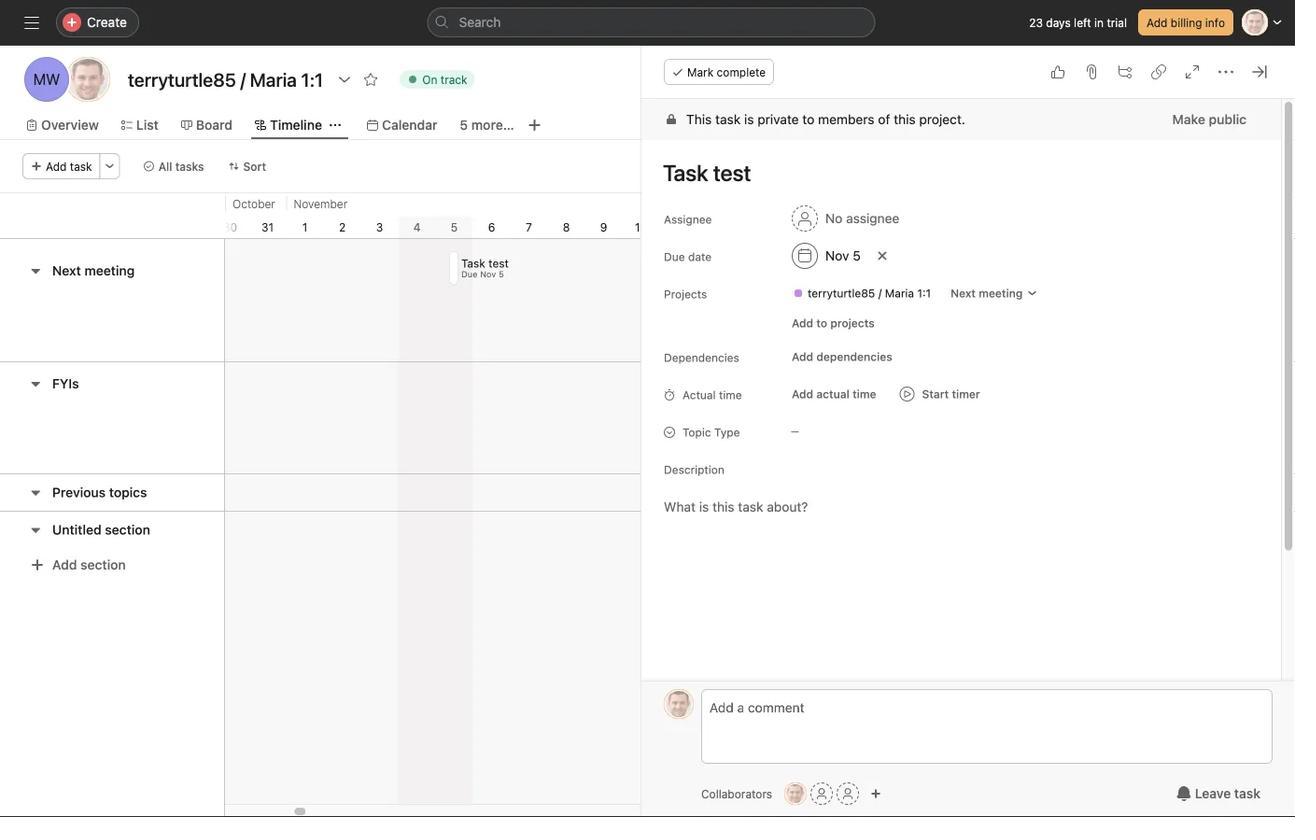 Task type: describe. For each thing, give the bounding box(es) containing it.
—
[[791, 426, 799, 437]]

of
[[878, 112, 890, 127]]

add subtask image
[[1118, 64, 1133, 79]]

leave task
[[1195, 786, 1261, 801]]

mw
[[33, 71, 60, 88]]

complete
[[717, 65, 766, 78]]

collaborators
[[701, 787, 772, 800]]

leave
[[1195, 786, 1231, 801]]

30
[[223, 220, 237, 233]]

task for leave
[[1235, 786, 1261, 801]]

trial
[[1107, 16, 1127, 29]]

nov 5 button
[[784, 239, 869, 273]]

project.
[[919, 112, 966, 127]]

main content inside task test dialog
[[642, 99, 1281, 817]]

previous topics
[[52, 485, 147, 500]]

add dependencies button
[[784, 344, 901, 370]]

untitled section
[[52, 522, 150, 537]]

terryturtle85 / maria 1:1
[[808, 287, 931, 300]]

actual time
[[683, 389, 742, 402]]

more actions image
[[104, 161, 115, 172]]

actual
[[683, 389, 716, 402]]

add tab image
[[527, 118, 542, 133]]

tasks
[[175, 160, 204, 173]]

full screen image
[[1185, 64, 1200, 79]]

track
[[441, 73, 467, 86]]

add for add actual time
[[792, 388, 813, 401]]

due date
[[664, 250, 712, 263]]

0 horizontal spatial to
[[803, 112, 815, 127]]

start timer button
[[892, 381, 988, 407]]

next meeting button
[[52, 254, 135, 288]]

5 more…
[[460, 117, 514, 133]]

on
[[422, 73, 437, 86]]

terryturtle85
[[808, 287, 875, 300]]

next meeting inside dropdown button
[[951, 287, 1023, 300]]

add or remove collaborators image
[[871, 788, 882, 799]]

add actual time button
[[784, 381, 885, 407]]

meeting inside dropdown button
[[979, 287, 1023, 300]]

mark
[[687, 65, 714, 78]]

section for untitled section
[[105, 522, 150, 537]]

10
[[635, 220, 647, 233]]

maria
[[885, 287, 914, 300]]

assignee
[[664, 213, 712, 226]]

7
[[526, 220, 532, 233]]

date
[[688, 250, 712, 263]]

close details image
[[1252, 64, 1267, 79]]

all
[[158, 160, 172, 173]]

fyis
[[52, 376, 79, 391]]

5 more… button
[[460, 115, 514, 135]]

topics
[[109, 485, 147, 500]]

left
[[1074, 16, 1091, 29]]

october
[[233, 197, 275, 210]]

no assignee
[[826, 211, 900, 226]]

add for add billing info
[[1147, 16, 1168, 29]]

public
[[1209, 112, 1247, 127]]

next inside dropdown button
[[951, 287, 976, 300]]

terryturtle85 / maria 1:1 link
[[785, 284, 939, 303]]

more…
[[471, 117, 514, 133]]

timeline link
[[255, 115, 322, 135]]

add for add to projects
[[792, 317, 813, 330]]

previous topics button
[[52, 476, 147, 509]]

calendar
[[382, 117, 437, 133]]

next meeting button
[[942, 280, 1046, 306]]

/
[[879, 287, 882, 300]]

november
[[294, 197, 348, 210]]

0 horizontal spatial time
[[719, 389, 742, 402]]

previous
[[52, 485, 106, 500]]

3
[[376, 220, 383, 233]]

add billing info button
[[1138, 9, 1234, 35]]

more actions for this task image
[[1219, 64, 1234, 79]]

0 vertical spatial next meeting
[[52, 263, 135, 278]]

copy task link image
[[1152, 64, 1166, 79]]

add task button
[[22, 153, 101, 179]]

nov 5
[[826, 248, 861, 263]]

leave task button
[[1164, 777, 1273, 811]]

members
[[818, 112, 875, 127]]

test
[[489, 257, 509, 270]]

collapse task list for the section untitled section image
[[28, 523, 43, 537]]

8
[[563, 220, 570, 233]]

private
[[758, 112, 799, 127]]

1
[[302, 220, 308, 233]]

add section button
[[22, 548, 133, 582]]

search button
[[427, 7, 876, 37]]

board
[[196, 117, 233, 133]]

nov inside task test due nov 5
[[481, 269, 497, 279]]

timer
[[952, 388, 980, 401]]

mark complete
[[687, 65, 766, 78]]

add dependencies
[[792, 350, 893, 363]]

task for add
[[70, 160, 92, 173]]

all tasks button
[[135, 153, 212, 179]]

search
[[459, 14, 501, 30]]

add actual time
[[792, 388, 876, 401]]



Task type: vqa. For each thing, say whether or not it's contained in the screenshot.
23
yes



Task type: locate. For each thing, give the bounding box(es) containing it.
days
[[1046, 16, 1071, 29]]

1 vertical spatial meeting
[[979, 287, 1023, 300]]

0 vertical spatial section
[[105, 522, 150, 537]]

next meeting right collapse task list for the section next meeting image
[[52, 263, 135, 278]]

2 vertical spatial task
[[1235, 786, 1261, 801]]

is
[[744, 112, 754, 127]]

dependencies
[[664, 351, 739, 364]]

fyis button
[[52, 367, 79, 401]]

nov inside 'dropdown button'
[[826, 248, 849, 263]]

next inside button
[[52, 263, 81, 278]]

due left the 'test'
[[462, 269, 478, 279]]

start
[[922, 388, 949, 401]]

add billing info
[[1147, 16, 1225, 29]]

untitled section button
[[52, 513, 150, 547]]

6
[[488, 220, 495, 233]]

task right leave on the right bottom
[[1235, 786, 1261, 801]]

this
[[894, 112, 916, 127]]

nov down no
[[826, 248, 849, 263]]

0 vertical spatial next
[[52, 263, 81, 278]]

create button
[[56, 7, 139, 37]]

0 horizontal spatial next meeting
[[52, 263, 135, 278]]

projects
[[664, 288, 707, 301]]

0 horizontal spatial meeting
[[84, 263, 135, 278]]

mark complete button
[[664, 59, 774, 85]]

add to starred image
[[363, 72, 378, 87]]

0 likes. click to like this task image
[[1051, 64, 1066, 79]]

actual
[[817, 388, 850, 401]]

to inside add to projects button
[[817, 317, 827, 330]]

next meeting
[[52, 263, 135, 278], [951, 287, 1023, 300]]

type
[[714, 426, 740, 439]]

5 left 6 at the left
[[451, 220, 458, 233]]

untitled
[[52, 522, 101, 537]]

0 vertical spatial meeting
[[84, 263, 135, 278]]

add for add section
[[52, 557, 77, 572]]

5 inside 'dropdown button'
[[853, 248, 861, 263]]

to right private
[[803, 112, 815, 127]]

search list box
[[427, 7, 876, 37]]

5 right task at top
[[499, 269, 505, 279]]

2
[[339, 220, 346, 233]]

0 vertical spatial due
[[664, 250, 685, 263]]

— button
[[784, 418, 896, 445]]

section
[[105, 522, 150, 537], [80, 557, 126, 572]]

4
[[413, 220, 421, 233]]

task for this
[[715, 112, 741, 127]]

add
[[1147, 16, 1168, 29], [46, 160, 67, 173], [792, 317, 813, 330], [792, 350, 813, 363], [792, 388, 813, 401], [52, 557, 77, 572]]

1 vertical spatial tt button
[[785, 783, 807, 805]]

1 vertical spatial due
[[462, 269, 478, 279]]

None text field
[[123, 63, 328, 96]]

this task is private to members of this project.
[[686, 112, 966, 127]]

add left actual
[[792, 388, 813, 401]]

add for add task
[[46, 160, 67, 173]]

list link
[[121, 115, 159, 135]]

next meeting right the 1:1
[[951, 287, 1023, 300]]

add to projects button
[[784, 310, 883, 336]]

collapse task list for the section fyis image
[[28, 376, 43, 391]]

attachments: add a file to this task, task test image
[[1084, 64, 1099, 79]]

1 horizontal spatial tt
[[672, 698, 686, 711]]

add to projects
[[792, 317, 875, 330]]

projects
[[831, 317, 875, 330]]

1 vertical spatial to
[[817, 317, 827, 330]]

0 horizontal spatial nov
[[481, 269, 497, 279]]

time
[[853, 388, 876, 401], [719, 389, 742, 402]]

timeline
[[270, 117, 322, 133]]

due inside task test due nov 5
[[462, 269, 478, 279]]

add down untitled
[[52, 557, 77, 572]]

23
[[1029, 16, 1043, 29]]

0 horizontal spatial tt button
[[664, 689, 694, 719]]

assignee
[[846, 211, 900, 226]]

section down untitled section button
[[80, 557, 126, 572]]

dependencies
[[817, 350, 893, 363]]

1 vertical spatial next
[[951, 287, 976, 300]]

0 horizontal spatial tt
[[79, 71, 97, 88]]

this
[[686, 112, 712, 127]]

nov down 6 at the left
[[481, 269, 497, 279]]

1 horizontal spatial to
[[817, 317, 827, 330]]

overview
[[41, 117, 99, 133]]

1 vertical spatial tt
[[672, 698, 686, 711]]

section for add section
[[80, 557, 126, 572]]

meeting inside button
[[84, 263, 135, 278]]

1 horizontal spatial task
[[715, 112, 741, 127]]

2 horizontal spatial task
[[1235, 786, 1261, 801]]

add inside dropdown button
[[792, 388, 813, 401]]

add for add dependencies
[[792, 350, 813, 363]]

1 vertical spatial nov
[[481, 269, 497, 279]]

add section
[[52, 557, 126, 572]]

info
[[1206, 16, 1225, 29]]

0 vertical spatial task
[[715, 112, 741, 127]]

due left date
[[664, 250, 685, 263]]

main content
[[642, 99, 1281, 817]]

1 horizontal spatial due
[[664, 250, 685, 263]]

tab actions image
[[330, 120, 341, 131]]

add down terryturtle85
[[792, 317, 813, 330]]

sort
[[243, 160, 266, 173]]

9
[[600, 220, 607, 233]]

1 horizontal spatial next meeting
[[951, 287, 1023, 300]]

sort button
[[220, 153, 275, 179]]

description
[[664, 463, 725, 476]]

0 horizontal spatial due
[[462, 269, 478, 279]]

create
[[87, 14, 127, 30]]

on track
[[422, 73, 467, 86]]

main content containing this task is private to members of this project.
[[642, 99, 1281, 817]]

clear due date image
[[877, 250, 888, 261]]

next right the 1:1
[[951, 287, 976, 300]]

1 horizontal spatial tt button
[[785, 783, 807, 805]]

no
[[826, 211, 843, 226]]

1 horizontal spatial meeting
[[979, 287, 1023, 300]]

2 horizontal spatial tt
[[789, 787, 803, 800]]

add task
[[46, 160, 92, 173]]

due inside task test dialog
[[664, 250, 685, 263]]

0 horizontal spatial next
[[52, 263, 81, 278]]

task test dialog
[[642, 46, 1295, 817]]

1 horizontal spatial next
[[951, 287, 976, 300]]

board link
[[181, 115, 233, 135]]

next right collapse task list for the section next meeting image
[[52, 263, 81, 278]]

next
[[52, 263, 81, 278], [951, 287, 976, 300]]

0 vertical spatial tt
[[79, 71, 97, 88]]

0 horizontal spatial task
[[70, 160, 92, 173]]

make public
[[1173, 112, 1247, 127]]

Task Name text field
[[651, 151, 1259, 194]]

1 vertical spatial next meeting
[[951, 287, 1023, 300]]

meeting right the 1:1
[[979, 287, 1023, 300]]

tt
[[79, 71, 97, 88], [672, 698, 686, 711], [789, 787, 803, 800]]

2 vertical spatial tt
[[789, 787, 803, 800]]

5 inside dropdown button
[[460, 117, 468, 133]]

0 vertical spatial tt button
[[664, 689, 694, 719]]

add left billing
[[1147, 16, 1168, 29]]

to left projects
[[817, 317, 827, 330]]

topic type
[[683, 426, 740, 439]]

0 vertical spatial nov
[[826, 248, 849, 263]]

1:1
[[917, 287, 931, 300]]

topic
[[683, 426, 711, 439]]

section down topics
[[105, 522, 150, 537]]

1 horizontal spatial time
[[853, 388, 876, 401]]

billing
[[1171, 16, 1202, 29]]

5 left clear due date image
[[853, 248, 861, 263]]

add down overview link at the left
[[46, 160, 67, 173]]

task left more actions image
[[70, 160, 92, 173]]

expand sidebar image
[[24, 15, 39, 30]]

collapse task list for the section next meeting image
[[28, 263, 43, 278]]

task left is
[[715, 112, 741, 127]]

0 vertical spatial to
[[803, 112, 815, 127]]

1 vertical spatial task
[[70, 160, 92, 173]]

5
[[460, 117, 468, 133], [451, 220, 458, 233], [853, 248, 861, 263], [499, 269, 505, 279]]

time inside dropdown button
[[853, 388, 876, 401]]

meeting right collapse task list for the section next meeting image
[[84, 263, 135, 278]]

on track button
[[391, 66, 483, 92]]

no assignee button
[[784, 202, 908, 235]]

make
[[1173, 112, 1206, 127]]

calendar link
[[367, 115, 437, 135]]

overview link
[[26, 115, 99, 135]]

1 vertical spatial section
[[80, 557, 126, 572]]

1 horizontal spatial nov
[[826, 248, 849, 263]]

collapse task list for the section previous topics image
[[28, 485, 43, 500]]

show options image
[[337, 72, 352, 87]]

5 left more…
[[460, 117, 468, 133]]

add down add to projects button
[[792, 350, 813, 363]]

due
[[664, 250, 685, 263], [462, 269, 478, 279]]

5 inside task test due nov 5
[[499, 269, 505, 279]]



